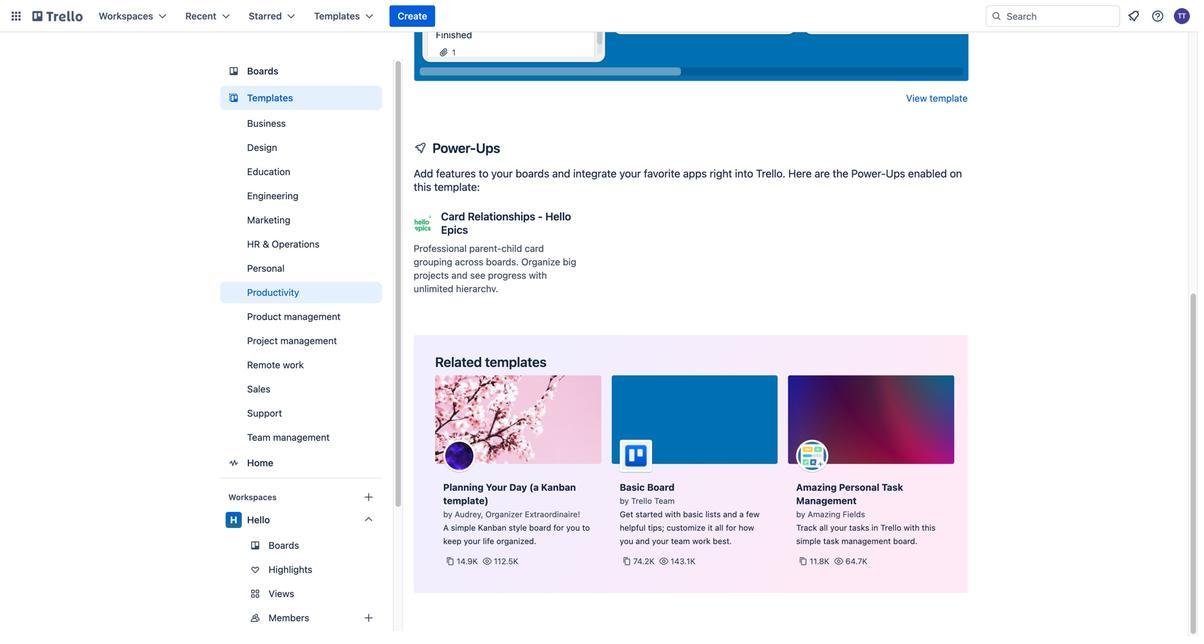Task type: locate. For each thing, give the bounding box(es) containing it.
your up task
[[830, 524, 847, 533]]

Search field
[[1002, 6, 1120, 26]]

0 vertical spatial boards link
[[220, 59, 382, 83]]

0 horizontal spatial team
[[247, 432, 271, 443]]

card relationships - hello epics
[[441, 210, 571, 236]]

boards link for home
[[220, 59, 382, 83]]

and right boards
[[552, 167, 571, 180]]

get
[[620, 510, 633, 520]]

audrey, organizer extraordinaire! image
[[443, 440, 476, 473]]

kanban right "(a"
[[541, 482, 576, 493]]

highlights link
[[220, 560, 382, 581]]

and inside add features to your boards and integrate your favorite apps right into trello. here are the power-ups enabled on this template:
[[552, 167, 571, 180]]

views link
[[220, 584, 396, 605]]

customize
[[667, 524, 706, 533]]

0 vertical spatial power-
[[433, 140, 476, 156]]

helpful
[[620, 524, 646, 533]]

team down support
[[247, 432, 271, 443]]

1 horizontal spatial you
[[620, 537, 634, 547]]

power-
[[433, 140, 476, 156], [852, 167, 886, 180]]

business link
[[220, 113, 382, 134]]

0 horizontal spatial to
[[479, 167, 489, 180]]

0 horizontal spatial templates
[[247, 92, 293, 103]]

1 horizontal spatial with
[[665, 510, 681, 520]]

1 vertical spatial simple
[[796, 537, 821, 547]]

unlimited
[[414, 283, 454, 295]]

boards
[[516, 167, 550, 180]]

0 vertical spatial templates
[[314, 10, 360, 21]]

simple inside "planning your day (a kanban template) by audrey, organizer extraordinaire! a simple kanban style board for you to keep your life organized."
[[451, 524, 476, 533]]

1 vertical spatial personal
[[839, 482, 880, 493]]

boards link
[[220, 59, 382, 83], [220, 535, 382, 557]]

engineering
[[247, 190, 299, 202]]

1 horizontal spatial power-
[[852, 167, 886, 180]]

with down "organize"
[[529, 270, 547, 281]]

0 horizontal spatial work
[[283, 360, 304, 371]]

0 horizontal spatial with
[[529, 270, 547, 281]]

0 vertical spatial team
[[247, 432, 271, 443]]

1 vertical spatial trello
[[881, 524, 902, 533]]

and
[[552, 167, 571, 180], [452, 270, 468, 281], [723, 510, 737, 520], [636, 537, 650, 547]]

personal
[[247, 263, 285, 274], [839, 482, 880, 493]]

0 horizontal spatial ups
[[476, 140, 500, 156]]

home
[[247, 458, 273, 469]]

all right the it
[[715, 524, 724, 533]]

templates inside popup button
[[314, 10, 360, 21]]

1 vertical spatial with
[[665, 510, 681, 520]]

view
[[906, 93, 927, 104]]

1 vertical spatial you
[[620, 537, 634, 547]]

project management link
[[220, 331, 382, 352]]

into
[[735, 167, 754, 180]]

to right board at left
[[582, 524, 590, 533]]

1 horizontal spatial all
[[820, 524, 828, 533]]

1 horizontal spatial for
[[726, 524, 737, 533]]

1 horizontal spatial trello
[[881, 524, 902, 533]]

create
[[398, 10, 427, 21]]

0 horizontal spatial all
[[715, 524, 724, 533]]

0 vertical spatial work
[[283, 360, 304, 371]]

simple down track
[[796, 537, 821, 547]]

forward image
[[380, 586, 396, 603], [380, 611, 396, 627]]

template
[[930, 93, 968, 104]]

templates link
[[220, 86, 382, 110]]

members link
[[220, 608, 396, 629]]

marketing link
[[220, 210, 382, 231]]

personal inside amazing personal task management by amazing fields track all your tasks in trello with this simple task management board.
[[839, 482, 880, 493]]

this inside amazing personal task management by amazing fields track all your tasks in trello with this simple task management board.
[[922, 524, 936, 533]]

organize
[[522, 257, 560, 268]]

trello
[[631, 497, 652, 506], [881, 524, 902, 533]]

74.2k
[[633, 557, 655, 567]]

templates
[[485, 354, 547, 370]]

all inside basic board by trello team get started with basic lists and a few helpful tips; customize it all for how you and your team work best.
[[715, 524, 724, 533]]

0 horizontal spatial you
[[566, 524, 580, 533]]

work down the it
[[692, 537, 711, 547]]

1 vertical spatial amazing
[[808, 510, 841, 520]]

0 vertical spatial workspaces
[[99, 10, 153, 21]]

simple
[[451, 524, 476, 533], [796, 537, 821, 547]]

0 horizontal spatial simple
[[451, 524, 476, 533]]

0 horizontal spatial workspaces
[[99, 10, 153, 21]]

1 vertical spatial workspaces
[[228, 493, 277, 503]]

1 horizontal spatial workspaces
[[228, 493, 277, 503]]

with inside basic board by trello team get started with basic lists and a few helpful tips; customize it all for how you and your team work best.
[[665, 510, 681, 520]]

views
[[269, 589, 294, 600]]

0 vertical spatial boards
[[247, 66, 279, 77]]

integrate
[[573, 167, 617, 180]]

1 horizontal spatial to
[[582, 524, 590, 533]]

amazing down management
[[808, 510, 841, 520]]

epics
[[441, 224, 468, 236]]

management down support link
[[273, 432, 330, 443]]

for left how
[[726, 524, 737, 533]]

0 vertical spatial hello
[[546, 210, 571, 223]]

boards link up highlights link
[[220, 535, 382, 557]]

templates up business
[[247, 92, 293, 103]]

team down board
[[655, 497, 675, 506]]

1 horizontal spatial this
[[922, 524, 936, 533]]

1 horizontal spatial by
[[620, 497, 629, 506]]

project
[[247, 336, 278, 347]]

management down productivity link on the left of the page
[[284, 311, 341, 322]]

planning
[[443, 482, 484, 493]]

boards
[[247, 66, 279, 77], [269, 540, 299, 552]]

management inside team management link
[[273, 432, 330, 443]]

card
[[525, 243, 544, 254]]

to right features
[[479, 167, 489, 180]]

1 vertical spatial team
[[655, 497, 675, 506]]

by up get
[[620, 497, 629, 506]]

you down 'extraordinaire!'
[[566, 524, 580, 533]]

related templates
[[435, 354, 547, 370]]

boards right the board icon
[[247, 66, 279, 77]]

product management link
[[220, 306, 382, 328]]

basic board by trello team get started with basic lists and a few helpful tips; customize it all for how you and your team work best.
[[620, 482, 760, 547]]

view template
[[906, 93, 968, 104]]

personal down &
[[247, 263, 285, 274]]

kanban up life
[[478, 524, 507, 533]]

card
[[441, 210, 465, 223]]

this down add at the top of page
[[414, 181, 431, 193]]

home image
[[226, 455, 242, 472]]

1 horizontal spatial ups
[[886, 167, 906, 180]]

amazing fields image
[[796, 440, 829, 473]]

and left the a
[[723, 510, 737, 520]]

by up track
[[796, 510, 806, 520]]

power- right 'the'
[[852, 167, 886, 180]]

design
[[247, 142, 277, 153]]

by inside basic board by trello team get started with basic lists and a few helpful tips; customize it all for how you and your team work best.
[[620, 497, 629, 506]]

trello right in
[[881, 524, 902, 533]]

workspaces button
[[91, 5, 175, 27]]

style
[[509, 524, 527, 533]]

0 vertical spatial this
[[414, 181, 431, 193]]

forward image inside the views link
[[380, 586, 396, 603]]

with for track
[[904, 524, 920, 533]]

1 horizontal spatial work
[[692, 537, 711, 547]]

1 vertical spatial templates
[[247, 92, 293, 103]]

with up board.
[[904, 524, 920, 533]]

2 vertical spatial with
[[904, 524, 920, 533]]

1 vertical spatial to
[[582, 524, 590, 533]]

0 vertical spatial you
[[566, 524, 580, 533]]

template)
[[443, 496, 489, 507]]

boards link up templates link
[[220, 59, 382, 83]]

management down tasks on the bottom right of page
[[842, 537, 891, 547]]

boards up highlights
[[269, 540, 299, 552]]

with inside "professional parent-child card grouping across boards. organize big projects and see progress with unlimited hierarchy."
[[529, 270, 547, 281]]

1 vertical spatial work
[[692, 537, 711, 547]]

0 notifications image
[[1126, 8, 1142, 24]]

life
[[483, 537, 494, 547]]

1 horizontal spatial hello
[[546, 210, 571, 223]]

kanban
[[541, 482, 576, 493], [478, 524, 507, 533]]

1 all from the left
[[715, 524, 724, 533]]

this right in
[[922, 524, 936, 533]]

2 boards link from the top
[[220, 535, 382, 557]]

ups left enabled
[[886, 167, 906, 180]]

by up a
[[443, 510, 453, 520]]

your down tips;
[[652, 537, 669, 547]]

0 horizontal spatial personal
[[247, 263, 285, 274]]

power-ups
[[433, 140, 500, 156]]

for inside "planning your day (a kanban template) by audrey, organizer extraordinaire! a simple kanban style board for you to keep your life organized."
[[554, 524, 564, 533]]

1 vertical spatial ups
[[886, 167, 906, 180]]

templates button
[[306, 5, 382, 27]]

0 horizontal spatial power-
[[433, 140, 476, 156]]

management inside project management link
[[280, 336, 337, 347]]

with
[[529, 270, 547, 281], [665, 510, 681, 520], [904, 524, 920, 533]]

0 vertical spatial simple
[[451, 524, 476, 533]]

your left life
[[464, 537, 481, 547]]

create button
[[390, 5, 435, 27]]

work inside basic board by trello team get started with basic lists and a few helpful tips; customize it all for how you and your team work best.
[[692, 537, 711, 547]]

forward image inside members link
[[380, 611, 396, 627]]

all
[[715, 524, 724, 533], [820, 524, 828, 533]]

all up task
[[820, 524, 828, 533]]

tips;
[[648, 524, 665, 533]]

hello right '-'
[[546, 210, 571, 223]]

work down project management
[[283, 360, 304, 371]]

audrey,
[[455, 510, 483, 520]]

1 horizontal spatial simple
[[796, 537, 821, 547]]

0 horizontal spatial this
[[414, 181, 431, 193]]

1 vertical spatial hello
[[247, 515, 270, 526]]

2 all from the left
[[820, 524, 828, 533]]

0 vertical spatial with
[[529, 270, 547, 281]]

management inside the product management link
[[284, 311, 341, 322]]

1 horizontal spatial templates
[[314, 10, 360, 21]]

features
[[436, 167, 476, 180]]

with inside amazing personal task management by amazing fields track all your tasks in trello with this simple task management board.
[[904, 524, 920, 533]]

1 horizontal spatial kanban
[[541, 482, 576, 493]]

management
[[284, 311, 341, 322], [280, 336, 337, 347], [273, 432, 330, 443], [842, 537, 891, 547]]

trello up 'started'
[[631, 497, 652, 506]]

1 for from the left
[[554, 524, 564, 533]]

apps
[[683, 167, 707, 180]]

management inside amazing personal task management by amazing fields track all your tasks in trello with this simple task management board.
[[842, 537, 891, 547]]

1 boards link from the top
[[220, 59, 382, 83]]

starred button
[[241, 5, 303, 27]]

1 vertical spatial forward image
[[380, 611, 396, 627]]

support link
[[220, 403, 382, 425]]

2 horizontal spatial by
[[796, 510, 806, 520]]

simple down audrey,
[[451, 524, 476, 533]]

1 vertical spatial kanban
[[478, 524, 507, 533]]

and down across
[[452, 270, 468, 281]]

you
[[566, 524, 580, 533], [620, 537, 634, 547]]

2 horizontal spatial with
[[904, 524, 920, 533]]

work
[[283, 360, 304, 371], [692, 537, 711, 547]]

ups inside add features to your boards and integrate your favorite apps right into trello. here are the power-ups enabled on this template:
[[886, 167, 906, 180]]

ups up template:
[[476, 140, 500, 156]]

amazing up management
[[796, 482, 837, 493]]

1 horizontal spatial team
[[655, 497, 675, 506]]

hello right h
[[247, 515, 270, 526]]

for down 'extraordinaire!'
[[554, 524, 564, 533]]

0 vertical spatial personal
[[247, 263, 285, 274]]

management down the product management link
[[280, 336, 337, 347]]

0 vertical spatial forward image
[[380, 586, 396, 603]]

0 vertical spatial trello
[[631, 497, 652, 506]]

1 vertical spatial this
[[922, 524, 936, 533]]

related
[[435, 354, 482, 370]]

hello
[[546, 210, 571, 223], [247, 515, 270, 526]]

open information menu image
[[1151, 9, 1165, 23]]

you down the helpful on the right bottom
[[620, 537, 634, 547]]

1 horizontal spatial personal
[[839, 482, 880, 493]]

product management
[[247, 311, 341, 322]]

with up customize
[[665, 510, 681, 520]]

add features to your boards and integrate your favorite apps right into trello. here are the power-ups enabled on this template:
[[414, 167, 962, 193]]

1 vertical spatial power-
[[852, 167, 886, 180]]

0 horizontal spatial for
[[554, 524, 564, 533]]

personal up fields
[[839, 482, 880, 493]]

2 for from the left
[[726, 524, 737, 533]]

0 vertical spatial to
[[479, 167, 489, 180]]

1 forward image from the top
[[380, 586, 396, 603]]

power- up features
[[433, 140, 476, 156]]

in
[[872, 524, 879, 533]]

your inside "planning your day (a kanban template) by audrey, organizer extraordinaire! a simple kanban style board for you to keep your life organized."
[[464, 537, 481, 547]]

templates right starred dropdown button
[[314, 10, 360, 21]]

2 forward image from the top
[[380, 611, 396, 627]]

hierarchy.
[[456, 283, 498, 295]]

0 horizontal spatial trello
[[631, 497, 652, 506]]

team
[[247, 432, 271, 443], [655, 497, 675, 506]]

1 vertical spatial boards link
[[220, 535, 382, 557]]

keep
[[443, 537, 462, 547]]

0 horizontal spatial by
[[443, 510, 453, 520]]

1 vertical spatial boards
[[269, 540, 299, 552]]



Task type: vqa. For each thing, say whether or not it's contained in the screenshot.


Task type: describe. For each thing, give the bounding box(es) containing it.
across
[[455, 257, 484, 268]]

management for project management
[[280, 336, 337, 347]]

back to home image
[[32, 5, 83, 27]]

how
[[739, 524, 754, 533]]

for inside basic board by trello team get started with basic lists and a few helpful tips; customize it all for how you and your team work best.
[[726, 524, 737, 533]]

a
[[443, 524, 449, 533]]

enabled
[[908, 167, 947, 180]]

terry turtle (terryturtle) image
[[1174, 8, 1190, 24]]

your left boards
[[491, 167, 513, 180]]

support
[[247, 408, 282, 419]]

add image
[[361, 611, 377, 627]]

best.
[[713, 537, 732, 547]]

here
[[789, 167, 812, 180]]

this inside add features to your boards and integrate your favorite apps right into trello. here are the power-ups enabled on this template:
[[414, 181, 431, 193]]

big
[[563, 257, 577, 268]]

team management
[[247, 432, 330, 443]]

personal link
[[220, 258, 382, 279]]

add
[[414, 167, 433, 180]]

all inside amazing personal task management by amazing fields track all your tasks in trello with this simple task management board.
[[820, 524, 828, 533]]

parent-
[[469, 243, 502, 254]]

team management link
[[220, 427, 382, 449]]

recent
[[185, 10, 217, 21]]

by inside "planning your day (a kanban template) by audrey, organizer extraordinaire! a simple kanban style board for you to keep your life organized."
[[443, 510, 453, 520]]

view template link
[[906, 92, 968, 105]]

relationships
[[468, 210, 535, 223]]

education link
[[220, 161, 382, 183]]

boards for views
[[269, 540, 299, 552]]

h
[[230, 515, 237, 526]]

template board image
[[226, 90, 242, 106]]

sales link
[[220, 379, 382, 400]]

by inside amazing personal task management by amazing fields track all your tasks in trello with this simple task management board.
[[796, 510, 806, 520]]

sales
[[247, 384, 271, 395]]

grouping
[[414, 257, 453, 268]]

0 vertical spatial ups
[[476, 140, 500, 156]]

boards for home
[[247, 66, 279, 77]]

lists
[[706, 510, 721, 520]]

task
[[824, 537, 840, 547]]

organizer
[[486, 510, 523, 520]]

members
[[269, 613, 309, 624]]

starred
[[249, 10, 282, 21]]

your inside amazing personal task management by amazing fields track all your tasks in trello with this simple task management board.
[[830, 524, 847, 533]]

0 horizontal spatial hello
[[247, 515, 270, 526]]

your inside basic board by trello team get started with basic lists and a few helpful tips; customize it all for how you and your team work best.
[[652, 537, 669, 547]]

task
[[882, 482, 904, 493]]

your
[[486, 482, 507, 493]]

on
[[950, 167, 962, 180]]

-
[[538, 210, 543, 223]]

productivity
[[247, 287, 299, 298]]

and inside "professional parent-child card grouping across boards. organize big projects and see progress with unlimited hierarchy."
[[452, 270, 468, 281]]

0 vertical spatial amazing
[[796, 482, 837, 493]]

marketing
[[247, 215, 291, 226]]

team
[[671, 537, 690, 547]]

management for team management
[[273, 432, 330, 443]]

hello inside card relationships - hello epics
[[546, 210, 571, 223]]

extraordinaire!
[[525, 510, 580, 520]]

management for product management
[[284, 311, 341, 322]]

professional
[[414, 243, 467, 254]]

and down the helpful on the right bottom
[[636, 537, 650, 547]]

few
[[746, 510, 760, 520]]

recent button
[[177, 5, 238, 27]]

power- inside add features to your boards and integrate your favorite apps right into trello. here are the power-ups enabled on this template:
[[852, 167, 886, 180]]

0 vertical spatial kanban
[[541, 482, 576, 493]]

remote work
[[247, 360, 304, 371]]

board image
[[226, 63, 242, 79]]

&
[[263, 239, 269, 250]]

amazing personal task management by amazing fields track all your tasks in trello with this simple task management board.
[[796, 482, 936, 547]]

board
[[529, 524, 551, 533]]

it
[[708, 524, 713, 533]]

remote work link
[[220, 355, 382, 376]]

organized.
[[497, 537, 537, 547]]

basic
[[620, 482, 645, 493]]

create a workspace image
[[361, 490, 377, 506]]

engineering link
[[220, 185, 382, 207]]

trello.
[[756, 167, 786, 180]]

a
[[740, 510, 744, 520]]

143.1k
[[671, 557, 696, 567]]

template:
[[434, 181, 480, 193]]

team inside basic board by trello team get started with basic lists and a few helpful tips; customize it all for how you and your team work best.
[[655, 497, 675, 506]]

professional parent-child card grouping across boards. organize big projects and see progress with unlimited hierarchy.
[[414, 243, 577, 295]]

basic
[[683, 510, 703, 520]]

0 horizontal spatial kanban
[[478, 524, 507, 533]]

boards link for views
[[220, 535, 382, 557]]

your left favorite
[[620, 167, 641, 180]]

to inside add features to your boards and integrate your favorite apps right into trello. here are the power-ups enabled on this template:
[[479, 167, 489, 180]]

education
[[247, 166, 290, 177]]

project management
[[247, 336, 337, 347]]

boards.
[[486, 257, 519, 268]]

you inside "planning your day (a kanban template) by audrey, organizer extraordinaire! a simple kanban style board for you to keep your life organized."
[[566, 524, 580, 533]]

board.
[[893, 537, 918, 547]]

remote
[[247, 360, 280, 371]]

trello team image
[[620, 440, 652, 473]]

day
[[510, 482, 527, 493]]

112.5k
[[494, 557, 519, 567]]

child
[[502, 243, 522, 254]]

primary element
[[0, 0, 1198, 32]]

track
[[796, 524, 817, 533]]

home link
[[220, 451, 382, 476]]

you inside basic board by trello team get started with basic lists and a few helpful tips; customize it all for how you and your team work best.
[[620, 537, 634, 547]]

14.9k
[[457, 557, 478, 567]]

see
[[470, 270, 486, 281]]

tasks
[[850, 524, 870, 533]]

to inside "planning your day (a kanban template) by audrey, organizer extraordinaire! a simple kanban style board for you to keep your life organized."
[[582, 524, 590, 533]]

with for organize
[[529, 270, 547, 281]]

workspaces inside popup button
[[99, 10, 153, 21]]

trello inside amazing personal task management by amazing fields track all your tasks in trello with this simple task management board.
[[881, 524, 902, 533]]

the
[[833, 167, 849, 180]]

hr
[[247, 239, 260, 250]]

fields
[[843, 510, 865, 520]]

search image
[[992, 11, 1002, 21]]

productivity link
[[220, 282, 382, 304]]

trello inside basic board by trello team get started with basic lists and a few helpful tips; customize it all for how you and your team work best.
[[631, 497, 652, 506]]

simple inside amazing personal task management by amazing fields track all your tasks in trello with this simple task management board.
[[796, 537, 821, 547]]

projects
[[414, 270, 449, 281]]

progress
[[488, 270, 526, 281]]

hr & operations
[[247, 239, 320, 250]]

board
[[647, 482, 675, 493]]

design link
[[220, 137, 382, 159]]



